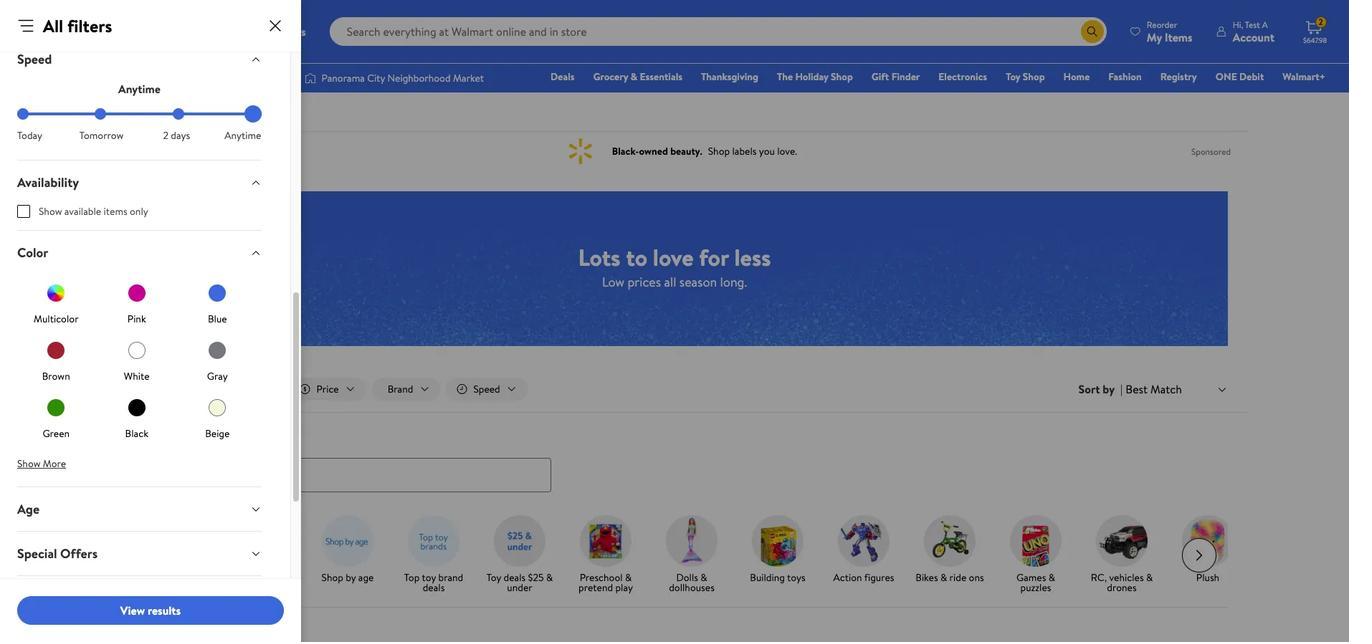 Task type: locate. For each thing, give the bounding box(es) containing it.
2 inside the 2 $647.98
[[1319, 16, 1323, 28]]

bikes
[[916, 570, 938, 585]]

walmart+
[[1283, 70, 1325, 84]]

$25
[[528, 570, 544, 585]]

all filters dialog
[[0, 0, 301, 642]]

shop right holiday at top right
[[831, 70, 853, 84]]

thanksgiving
[[701, 70, 758, 84]]

Search in Toy deals search field
[[118, 458, 551, 492]]

preschool & pretend play link
[[568, 515, 643, 595]]

top toy brand deals
[[404, 570, 463, 595]]

& inside games & puzzles
[[1049, 570, 1055, 585]]

building toys
[[750, 570, 805, 585]]

& inside "rc, vehicles & drones"
[[1146, 570, 1153, 585]]

1 horizontal spatial plush
[[1196, 570, 1219, 585]]

|
[[1120, 381, 1123, 397]]

shop all deals image
[[150, 515, 201, 567]]

& inside the preschool & pretend play
[[625, 570, 632, 585]]

shop inside the holiday shop link
[[831, 70, 853, 84]]

view
[[120, 603, 145, 618]]

1 horizontal spatial all
[[664, 273, 676, 291]]

toy deals $25 and under image
[[494, 515, 546, 567]]

special offers button
[[6, 532, 273, 576]]

gray button
[[205, 338, 230, 384]]

show left more
[[17, 457, 41, 471]]

toy
[[1006, 70, 1020, 84], [118, 429, 137, 447], [242, 570, 257, 585], [487, 570, 501, 585]]

shop left home
[[1023, 70, 1045, 84]]

& left 'ride'
[[940, 570, 947, 585]]

& right "vehicles"
[[1146, 570, 1153, 585]]

sort and filter section element
[[101, 366, 1248, 412]]

shop
[[831, 70, 853, 84], [1023, 70, 1045, 84], [147, 570, 168, 585], [322, 570, 343, 585]]

shop inside shop by age link
[[322, 570, 343, 585]]

Walmart Site-Wide search field
[[329, 17, 1107, 46]]

lots
[[578, 241, 620, 273]]

color
[[17, 244, 48, 262]]

anytime up /
[[118, 81, 161, 97]]

pretend
[[579, 580, 613, 595]]

all inside lots to love for less low prices all season long.
[[664, 273, 676, 291]]

2 days
[[163, 128, 190, 143]]

shop left age
[[322, 570, 343, 585]]

shop up results
[[147, 570, 168, 585]]

0 vertical spatial plush
[[152, 105, 176, 120]]

close panel image
[[267, 17, 284, 34]]

2 left days
[[163, 128, 168, 143]]

0 vertical spatial anytime
[[118, 81, 161, 97]]

age
[[358, 570, 374, 585]]

2 inside how fast do you want your order? option group
[[163, 128, 168, 143]]

ride
[[950, 570, 967, 585]]

age button
[[6, 487, 273, 531]]

2 up $647.98
[[1319, 16, 1323, 28]]

0 horizontal spatial 2
[[163, 128, 168, 143]]

results
[[148, 603, 181, 618]]

0 vertical spatial 2
[[1319, 16, 1323, 28]]

1 horizontal spatial by
[[1103, 381, 1115, 397]]

dolls and dollhouses image
[[666, 515, 718, 567]]

deals
[[140, 429, 169, 447], [183, 570, 205, 585], [259, 570, 281, 585], [504, 570, 526, 585], [423, 580, 445, 595]]

0 vertical spatial by
[[1103, 381, 1115, 397]]

speed
[[17, 50, 52, 68]]

1 vertical spatial toy deals
[[242, 570, 281, 585]]

by for sort
[[1103, 381, 1115, 397]]

by left the |
[[1103, 381, 1115, 397]]

& right preschool
[[625, 570, 632, 585]]

&
[[631, 70, 637, 84], [546, 570, 553, 585], [625, 570, 632, 585], [701, 570, 707, 585], [940, 570, 947, 585], [1049, 570, 1055, 585], [1146, 570, 1153, 585]]

grocery & essentials
[[593, 70, 682, 84]]

toy right "electronics" link
[[1006, 70, 1020, 84]]

toy
[[422, 570, 436, 585]]

by left age
[[346, 570, 356, 585]]

0 horizontal spatial toy deals
[[118, 429, 169, 447]]

walmart+ link
[[1276, 69, 1332, 85]]

toy shop
[[1006, 70, 1045, 84]]

& inside toy deals $25 & under
[[546, 570, 553, 585]]

deals inside "top toy brand deals"
[[423, 580, 445, 595]]

show inside button
[[17, 457, 41, 471]]

action figures link
[[827, 515, 901, 585]]

toy left under
[[487, 570, 501, 585]]

sponsored
[[1191, 145, 1231, 157]]

customer
[[17, 589, 72, 607]]

1 vertical spatial show
[[17, 457, 41, 471]]

deals link
[[544, 69, 581, 85]]

grocery
[[593, 70, 628, 84]]

action
[[833, 570, 862, 585]]

multicolor button
[[34, 280, 79, 326]]

pink button
[[124, 280, 150, 326]]

sort
[[1079, 381, 1100, 397]]

plush down plush image
[[1196, 570, 1219, 585]]

deals left beige
[[140, 429, 169, 447]]

bikes & ride ons
[[916, 570, 984, 585]]

toy deals $25 & under
[[487, 570, 553, 595]]

toy shop link
[[999, 69, 1051, 85]]

one debit link
[[1209, 69, 1271, 85]]

1 vertical spatial by
[[346, 570, 356, 585]]

toy down white
[[118, 429, 137, 447]]

Toy deals search field
[[101, 429, 1248, 492]]

availability button
[[6, 161, 273, 204]]

beige
[[205, 427, 230, 441]]

all
[[664, 273, 676, 291], [171, 570, 180, 585]]

deals down toy deals image
[[259, 570, 281, 585]]

1 vertical spatial all
[[171, 570, 180, 585]]

0 horizontal spatial all
[[171, 570, 180, 585]]

figures
[[864, 570, 894, 585]]

low
[[602, 273, 625, 291]]

plush
[[152, 105, 176, 120], [1196, 570, 1219, 585]]

toys
[[118, 105, 137, 120]]

toys / plush
[[118, 105, 176, 120]]

& for preschool
[[625, 570, 632, 585]]

none range field inside all filters dialog
[[17, 113, 262, 115]]

brown button
[[42, 338, 70, 384]]

items
[[104, 204, 127, 219]]

top toy brand deals image
[[408, 515, 460, 567]]

0 vertical spatial toy deals
[[118, 429, 169, 447]]

to
[[626, 241, 647, 273]]

all right prices
[[664, 273, 676, 291]]

electronics
[[939, 70, 987, 84]]

plush right /
[[152, 105, 176, 120]]

deals right top
[[423, 580, 445, 595]]

registry
[[1160, 70, 1197, 84]]

deals inside search field
[[140, 429, 169, 447]]

& right games
[[1049, 570, 1055, 585]]

toy deals
[[118, 429, 169, 447], [242, 570, 281, 585]]

home link
[[1057, 69, 1096, 85]]

toy inside toy deals link
[[242, 570, 257, 585]]

2 for 2 days
[[163, 128, 168, 143]]

1 horizontal spatial toy deals
[[242, 570, 281, 585]]

games & puzzles link
[[999, 515, 1073, 595]]

Tomorrow radio
[[95, 108, 106, 120]]

show right show available items only checkbox
[[39, 204, 62, 219]]

all
[[43, 14, 63, 38]]

games
[[1016, 570, 1046, 585]]

1 vertical spatial 2
[[163, 128, 168, 143]]

building toys image
[[752, 515, 804, 567]]

None range field
[[17, 113, 262, 115]]

0 vertical spatial show
[[39, 204, 62, 219]]

& for games
[[1049, 570, 1055, 585]]

toy deals down white
[[118, 429, 169, 447]]

all up results
[[171, 570, 180, 585]]

plush link
[[1171, 515, 1245, 585]]

toy deals image
[[236, 515, 287, 567]]

for
[[699, 241, 729, 273]]

toy down toy deals image
[[242, 570, 257, 585]]

deals left $25
[[504, 570, 526, 585]]

1 horizontal spatial anytime
[[225, 128, 261, 143]]

ons
[[969, 570, 984, 585]]

anytime down anytime 'option' at the top
[[225, 128, 261, 143]]

brown
[[42, 369, 70, 384]]

& for dolls
[[701, 570, 707, 585]]

love
[[653, 241, 694, 273]]

0 vertical spatial all
[[664, 273, 676, 291]]

gift finder
[[872, 70, 920, 84]]

& right dolls
[[701, 570, 707, 585]]

0 horizontal spatial by
[[346, 570, 356, 585]]

& for grocery
[[631, 70, 637, 84]]

& inside the grocery & essentials link
[[631, 70, 637, 84]]

preschool and pretend play image
[[580, 515, 632, 567]]

one debit
[[1216, 70, 1264, 84]]

preschool
[[580, 570, 623, 585]]

blue
[[208, 312, 227, 326]]

by inside sort and filter section element
[[1103, 381, 1115, 397]]

2 for 2 $647.98
[[1319, 16, 1323, 28]]

finder
[[892, 70, 920, 84]]

toy deals down toy deals image
[[242, 570, 281, 585]]

toy inside toy shop link
[[1006, 70, 1020, 84]]

by for shop
[[346, 570, 356, 585]]

show
[[39, 204, 62, 219], [17, 457, 41, 471]]

play
[[615, 580, 633, 595]]

shop inside shop all deals 'link'
[[147, 570, 168, 585]]

fashion
[[1108, 70, 1142, 84]]

today
[[17, 128, 42, 143]]

shop inside toy shop link
[[1023, 70, 1045, 84]]

by inside shop by age link
[[346, 570, 356, 585]]

1 horizontal spatial 2
[[1319, 16, 1323, 28]]

games and puzzles image
[[1010, 515, 1062, 567]]

deals down shop all deals image
[[183, 570, 205, 585]]

& right grocery
[[631, 70, 637, 84]]

black button
[[124, 395, 150, 441]]

& for bikes
[[940, 570, 947, 585]]

electronics link
[[932, 69, 994, 85]]

& inside dolls & dollhouses
[[701, 570, 707, 585]]

& inside bikes & ride ons 'link'
[[940, 570, 947, 585]]

age
[[17, 500, 40, 518]]

speed button
[[6, 37, 273, 81]]

None radio
[[173, 108, 184, 120]]

& right $25
[[546, 570, 553, 585]]

1 vertical spatial anytime
[[225, 128, 261, 143]]



Task type: describe. For each thing, give the bounding box(es) containing it.
action figures image
[[838, 515, 890, 567]]

1 vertical spatial plush
[[1196, 570, 1219, 585]]

Search search field
[[329, 17, 1107, 46]]

availability
[[17, 173, 79, 191]]

0 horizontal spatial anytime
[[118, 81, 161, 97]]

dolls & dollhouses link
[[654, 515, 729, 595]]

shop by age
[[322, 570, 374, 585]]

black
[[125, 427, 148, 441]]

prices
[[628, 273, 661, 291]]

how fast do you want your order? option group
[[17, 108, 262, 143]]

deals inside toy deals $25 & under
[[504, 570, 526, 585]]

top toy brand deals link
[[396, 515, 471, 595]]

deals
[[551, 70, 575, 84]]

rc, vehicles & drones
[[1091, 570, 1153, 595]]

toy inside search field
[[118, 429, 137, 447]]

beige button
[[205, 395, 230, 441]]

rc, vehicles & drones image
[[1096, 515, 1148, 567]]

essentials
[[640, 70, 682, 84]]

0 horizontal spatial plush
[[152, 105, 176, 120]]

show for show available items only
[[39, 204, 62, 219]]

home
[[1064, 70, 1090, 84]]

Today radio
[[17, 108, 29, 120]]

white button
[[124, 338, 150, 384]]

bikes & ride ons image
[[924, 515, 976, 567]]

shop all deals
[[147, 570, 205, 585]]

registry link
[[1154, 69, 1203, 85]]

white
[[124, 369, 150, 384]]

drones
[[1107, 580, 1137, 595]]

one
[[1216, 70, 1237, 84]]

rc, vehicles & drones link
[[1085, 515, 1159, 595]]

debit
[[1240, 70, 1264, 84]]

toy deals inside search field
[[118, 429, 169, 447]]

lots to love for less low prices all season long.
[[578, 241, 771, 291]]

only
[[130, 204, 148, 219]]

anytime inside how fast do you want your order? option group
[[225, 128, 261, 143]]

holiday
[[795, 70, 828, 84]]

show more button
[[6, 452, 78, 475]]

lots to love for less. low prices all season long. image
[[121, 191, 1228, 346]]

walmart image
[[23, 20, 116, 43]]

color group
[[17, 275, 262, 447]]

toy deals link
[[224, 515, 299, 585]]

puzzles
[[1020, 580, 1051, 595]]

preschool & pretend play
[[579, 570, 633, 595]]

Anytime radio
[[250, 108, 262, 120]]

dolls & dollhouses
[[669, 570, 715, 595]]

tomorrow
[[79, 128, 124, 143]]

Show available items only checkbox
[[17, 205, 30, 218]]

deals inside 'link'
[[183, 570, 205, 585]]

season
[[679, 273, 717, 291]]

the holiday shop
[[777, 70, 853, 84]]

show more
[[17, 457, 66, 471]]

toy inside toy deals $25 & under
[[487, 570, 501, 585]]

fashion link
[[1102, 69, 1148, 85]]

rc,
[[1091, 570, 1107, 585]]

special offers
[[17, 545, 98, 563]]

show available items only
[[39, 204, 148, 219]]

$647.98
[[1303, 35, 1327, 45]]

the holiday shop link
[[771, 69, 859, 85]]

green
[[43, 427, 70, 441]]

toys link
[[118, 105, 137, 120]]

green button
[[43, 395, 70, 441]]

under
[[507, 580, 532, 595]]

next slide for chipmodulewithimages list image
[[1182, 538, 1216, 572]]

vehicles
[[1109, 570, 1144, 585]]

2 $647.98
[[1303, 16, 1327, 45]]

show for show more
[[17, 457, 41, 471]]

available
[[64, 204, 101, 219]]

shop by age image
[[322, 515, 373, 567]]

customer rating button
[[6, 576, 273, 620]]

toy deals $25 & under link
[[482, 515, 557, 595]]

in store image
[[211, 384, 233, 395]]

blue button
[[205, 280, 230, 326]]

brand
[[438, 570, 463, 585]]

shop all deals link
[[138, 515, 213, 585]]

gray
[[207, 369, 228, 384]]

pink
[[127, 312, 146, 326]]

thanksgiving link
[[695, 69, 765, 85]]

bikes & ride ons link
[[913, 515, 987, 585]]

rating
[[75, 589, 112, 607]]

offers
[[60, 545, 98, 563]]

plush image
[[1182, 515, 1234, 567]]

gift finder link
[[865, 69, 926, 85]]

color button
[[6, 231, 273, 275]]

the
[[777, 70, 793, 84]]

shop by age link
[[310, 515, 385, 585]]

long.
[[720, 273, 747, 291]]

all inside 'link'
[[171, 570, 180, 585]]

view results
[[120, 603, 181, 618]]

gift
[[872, 70, 889, 84]]

filters
[[67, 14, 112, 38]]



Task type: vqa. For each thing, say whether or not it's contained in the screenshot.
Departments popup button
no



